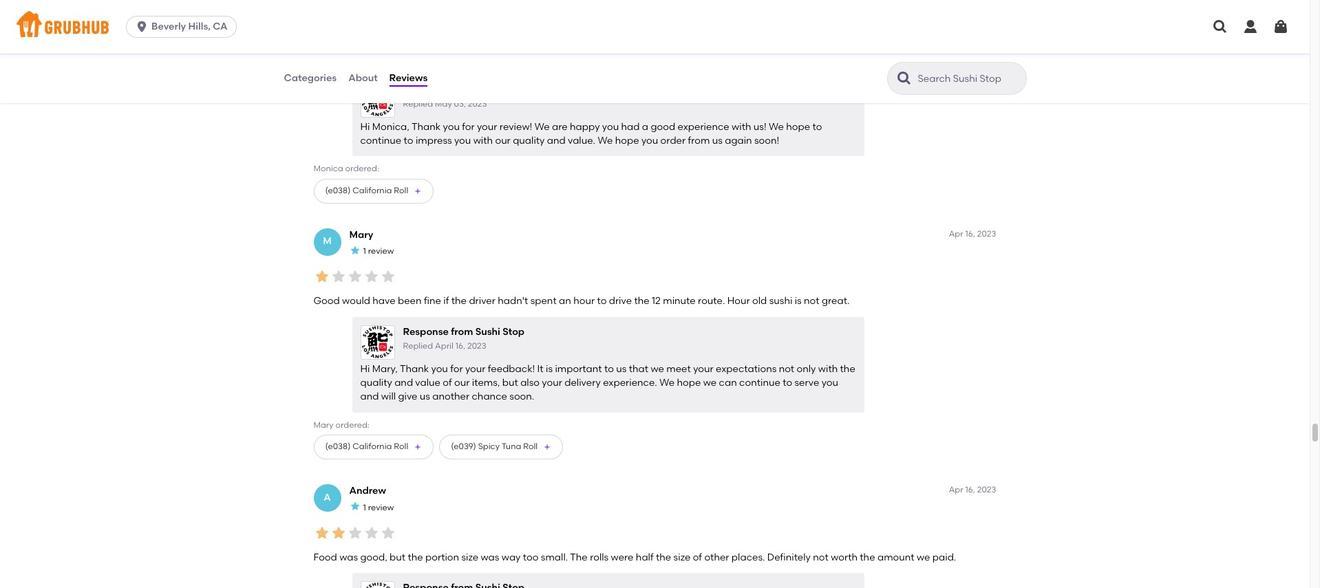 Task type: describe. For each thing, give the bounding box(es) containing it.
had
[[621, 121, 640, 133]]

3 sushi stop logo image from the top
[[362, 583, 393, 589]]

1 horizontal spatial we
[[704, 377, 717, 389]]

lunch.
[[489, 53, 517, 65]]

quick
[[461, 53, 486, 65]]

important
[[555, 363, 602, 375]]

amount
[[878, 552, 915, 564]]

you down good
[[642, 135, 658, 147]]

the left 12
[[634, 296, 650, 307]]

reviews button
[[389, 54, 428, 103]]

quality inside hi mary, thank you for your feedback! it is important to us that we meet your expectations not only with the quality and value of our items, but also your delivery experience.  we hope we can continue to serve you and will give us another chance soon.
[[360, 377, 392, 389]]

old
[[753, 296, 767, 307]]

you right serve
[[822, 377, 839, 389]]

california for 1st (e038) california roll button from the top plus icon
[[353, 186, 392, 196]]

sushi stop logo image for monica,
[[362, 84, 393, 116]]

review for andrew
[[368, 503, 394, 513]]

impress
[[416, 135, 452, 147]]

0 horizontal spatial we
[[651, 363, 664, 375]]

good
[[651, 121, 676, 133]]

stop for driver
[[503, 326, 525, 338]]

16, inside response from sushi stop replied april 16, 2023
[[456, 342, 466, 351]]

mary ordered:
[[314, 420, 370, 430]]

03,
[[454, 99, 466, 109]]

categories button
[[283, 54, 338, 103]]

california for plus icon for first (e038) california roll button from the bottom of the page
[[353, 442, 392, 452]]

monica,
[[372, 121, 410, 133]]

to left serve
[[783, 377, 793, 389]]

hadn't
[[498, 296, 528, 307]]

about button
[[348, 54, 378, 103]]

hope inside hi mary, thank you for your feedback! it is important to us that we meet your expectations not only with the quality and value of our items, but also your delivery experience.  we hope we can continue to serve you and will give us another chance soon.
[[677, 377, 701, 389]]

2 horizontal spatial we
[[917, 552, 931, 564]]

2 (e038) california roll button from the top
[[314, 435, 434, 460]]

value.
[[568, 135, 596, 147]]

we left "are"
[[535, 121, 550, 133]]

(e038) for 1st (e038) california roll button from the top
[[325, 186, 351, 196]]

ca
[[213, 21, 228, 32]]

response from sushi stop replied may 03, 2023
[[403, 84, 525, 109]]

monica ordered:
[[314, 164, 379, 174]]

value
[[415, 377, 441, 389]]

give
[[398, 391, 418, 403]]

1 vertical spatial us
[[616, 363, 627, 375]]

1 for andrew
[[363, 503, 366, 513]]

1 size from the left
[[462, 552, 479, 564]]

reviews
[[389, 72, 428, 84]]

1 review for mary
[[363, 247, 394, 256]]

plus icon image for (e039) spicy tuna roll button at the left bottom of page
[[543, 443, 552, 452]]

2023 inside response from sushi stop replied may 03, 2023
[[468, 99, 487, 109]]

1 horizontal spatial is
[[795, 296, 802, 307]]

2023 inside response from sushi stop replied april 16, 2023
[[468, 342, 487, 351]]

16, for food was good, but the portion size was way too small. the rolls were half the size of other places.  definitely not worth the amount we paid.
[[966, 485, 976, 495]]

main navigation navigation
[[0, 0, 1310, 54]]

fine
[[424, 296, 441, 307]]

response for great
[[403, 84, 449, 95]]

paid.
[[933, 552, 957, 564]]

meet
[[667, 363, 691, 375]]

were
[[611, 552, 634, 564]]

apr for food was good, but the portion size was way too small. the rolls were half the size of other places.  definitely not worth the amount we paid.
[[949, 485, 964, 495]]

definitely
[[768, 552, 811, 564]]

you right the impress
[[454, 135, 471, 147]]

food
[[314, 552, 337, 564]]

0 horizontal spatial hope
[[615, 135, 639, 147]]

1 vertical spatial and
[[395, 377, 413, 389]]

hour
[[728, 296, 750, 307]]

hills,
[[188, 21, 211, 32]]

places.
[[732, 552, 765, 564]]

experience
[[678, 121, 730, 133]]

of inside hi mary, thank you for your feedback! it is important to us that we meet your expectations not only with the quality and value of our items, but also your delivery experience.  we hope we can continue to serve you and will give us another chance soon.
[[443, 377, 452, 389]]

you up value
[[431, 363, 448, 375]]

2 (e038) california roll from the top
[[325, 442, 409, 452]]

to down monica,
[[404, 135, 414, 147]]

great
[[408, 53, 435, 65]]

ordered: for hi mary, thank you for your feedback! it is important to us that we meet your expectations not only with the quality and value of our items, but also your delivery experience.  we hope we can continue to serve you and will give us another chance soon.
[[336, 420, 370, 430]]

response from sushi stop replied april 16, 2023
[[403, 326, 525, 351]]

(e039)
[[451, 442, 476, 452]]

sushi
[[770, 296, 793, 307]]

your up items,
[[465, 363, 486, 375]]

your down it
[[542, 377, 562, 389]]

from for amazing as always! great for a quick lunch.
[[451, 84, 473, 95]]

1 (e038) california roll from the top
[[325, 186, 409, 196]]

0 vertical spatial not
[[804, 296, 820, 307]]

good
[[314, 296, 340, 307]]

food was good, but the portion size was way too small. the rolls were half the size of other places.  definitely not worth the amount we paid.
[[314, 552, 957, 564]]

to up experience.
[[605, 363, 614, 375]]

is inside hi mary, thank you for your feedback! it is important to us that we meet your expectations not only with the quality and value of our items, but also your delivery experience.  we hope we can continue to serve you and will give us another chance soon.
[[546, 363, 553, 375]]

hi mary, thank you for your feedback! it is important to us that we meet your expectations not only with the quality and value of our items, but also your delivery experience.  we hope we can continue to serve you and will give us another chance soon.
[[360, 363, 856, 403]]

continue inside hi mary, thank you for your feedback! it is important to us that we meet your expectations not only with the quality and value of our items, but also your delivery experience.  we hope we can continue to serve you and will give us another chance soon.
[[740, 377, 781, 389]]

would
[[342, 296, 370, 307]]

as
[[357, 53, 368, 65]]

an
[[559, 296, 571, 307]]

quality inside hi monica, thank you for your review!  we are happy you had a good experience with us!  we hope to continue to impress you with our quality and value.  we hope you order from us again soon!
[[513, 135, 545, 147]]

rolls
[[590, 552, 609, 564]]

to right hour on the left of page
[[597, 296, 607, 307]]

experience.
[[603, 377, 657, 389]]

(e038) for first (e038) california roll button from the bottom of the page
[[325, 442, 351, 452]]

small.
[[541, 552, 568, 564]]

can
[[719, 377, 737, 389]]

review!
[[500, 121, 532, 133]]

another
[[433, 391, 470, 403]]

about
[[349, 72, 378, 84]]

ordered: for hi monica, thank you for your review!  we are happy you had a good experience with us!  we hope to continue to impress you with our quality and value.  we hope you order from us again soon!
[[345, 164, 379, 174]]

driver
[[469, 296, 496, 307]]

0 vertical spatial hope
[[787, 121, 811, 133]]

other
[[705, 552, 730, 564]]

your right meet
[[693, 363, 714, 375]]

also
[[521, 377, 540, 389]]

replied for mary,
[[403, 342, 433, 351]]

been
[[398, 296, 422, 307]]

sushi stop logo image for mary,
[[362, 327, 393, 359]]

feedback!
[[488, 363, 535, 375]]

again
[[725, 135, 752, 147]]

tuna
[[502, 442, 522, 452]]

to right us!
[[813, 121, 823, 133]]

too
[[523, 552, 539, 564]]

that
[[629, 363, 649, 375]]

mary for mary
[[349, 229, 373, 241]]

minute
[[663, 296, 696, 307]]

hour
[[574, 296, 595, 307]]

us!
[[754, 121, 767, 133]]

always!
[[371, 53, 405, 65]]

(e039) spicy tuna roll button
[[439, 435, 563, 460]]

soon!
[[755, 135, 780, 147]]

for for quick
[[462, 121, 475, 133]]

search icon image
[[896, 70, 913, 87]]

delivery
[[565, 377, 601, 389]]

0 horizontal spatial with
[[473, 135, 493, 147]]

drive
[[609, 296, 632, 307]]

0 horizontal spatial but
[[390, 552, 406, 564]]

review for mary
[[368, 247, 394, 256]]

half
[[636, 552, 654, 564]]

sushi for lunch.
[[476, 84, 500, 95]]



Task type: locate. For each thing, give the bounding box(es) containing it.
1 (e038) california roll button from the top
[[314, 179, 434, 204]]

items,
[[472, 377, 500, 389]]

hi inside hi monica, thank you for your review!  we are happy you had a good experience with us!  we hope to continue to impress you with our quality and value.  we hope you order from us again soon!
[[360, 121, 370, 133]]

thank
[[412, 121, 441, 133], [400, 363, 429, 375]]

from up 03,
[[451, 84, 473, 95]]

the right worth
[[860, 552, 876, 564]]

not left great. on the bottom right
[[804, 296, 820, 307]]

apr 16, 2023 for food was good, but the portion size was way too small. the rolls were half the size of other places.  definitely not worth the amount we paid.
[[949, 485, 997, 495]]

1 vertical spatial review
[[368, 503, 394, 513]]

1 vertical spatial 16,
[[456, 342, 466, 351]]

0 vertical spatial hi
[[360, 121, 370, 133]]

sushi for driver
[[476, 326, 500, 338]]

we right value.
[[598, 135, 613, 147]]

1 vertical spatial our
[[454, 377, 470, 389]]

with right the only
[[819, 363, 838, 375]]

but down feedback!
[[503, 377, 518, 389]]

hope
[[787, 121, 811, 133], [615, 135, 639, 147], [677, 377, 701, 389]]

chance
[[472, 391, 507, 403]]

plus icon image inside (e039) spicy tuna roll button
[[543, 443, 552, 452]]

0 horizontal spatial was
[[340, 552, 358, 564]]

and left the will at bottom
[[360, 391, 379, 403]]

2 hi from the top
[[360, 363, 370, 375]]

size
[[462, 552, 479, 564], [674, 552, 691, 564]]

0 vertical spatial with
[[732, 121, 752, 133]]

not left the only
[[779, 363, 795, 375]]

1
[[363, 247, 366, 256], [363, 503, 366, 513]]

1 1 from the top
[[363, 247, 366, 256]]

2 vertical spatial hope
[[677, 377, 701, 389]]

stop inside response from sushi stop replied may 03, 2023
[[503, 84, 525, 95]]

the
[[570, 552, 588, 564]]

2 vertical spatial for
[[450, 363, 463, 375]]

hope down the had
[[615, 135, 639, 147]]

1 hi from the top
[[360, 121, 370, 133]]

sushi stop logo image down about
[[362, 84, 393, 116]]

0 vertical spatial quality
[[513, 135, 545, 147]]

2 vertical spatial we
[[917, 552, 931, 564]]

0 vertical spatial 16,
[[966, 229, 976, 239]]

we left 'paid.'
[[917, 552, 931, 564]]

if
[[444, 296, 449, 307]]

2 1 review from the top
[[363, 503, 394, 513]]

12
[[652, 296, 661, 307]]

are
[[552, 121, 568, 133]]

Search Sushi Stop search field
[[917, 72, 1022, 85]]

m
[[323, 236, 332, 247]]

sushi inside response from sushi stop replied april 16, 2023
[[476, 326, 500, 338]]

stop down hadn't
[[503, 326, 525, 338]]

from down experience
[[688, 135, 710, 147]]

our up another on the bottom of the page
[[454, 377, 470, 389]]

1 vertical spatial (e038) california roll
[[325, 442, 409, 452]]

svg image
[[1213, 19, 1229, 35], [1243, 19, 1259, 35], [1273, 19, 1290, 35], [135, 20, 149, 34]]

2 was from the left
[[481, 552, 500, 564]]

1 horizontal spatial of
[[693, 552, 702, 564]]

for down april
[[450, 363, 463, 375]]

(e039) spicy tuna roll
[[451, 442, 538, 452]]

was left way
[[481, 552, 500, 564]]

1 vertical spatial a
[[642, 121, 649, 133]]

replied left 'may'
[[403, 99, 433, 109]]

0 horizontal spatial and
[[360, 391, 379, 403]]

hi inside hi mary, thank you for your feedback! it is important to us that we meet your expectations not only with the quality and value of our items, but also your delivery experience.  we hope we can continue to serve you and will give us another chance soon.
[[360, 363, 370, 375]]

us inside hi monica, thank you for your review!  we are happy you had a good experience with us!  we hope to continue to impress you with our quality and value.  we hope you order from us again soon!
[[712, 135, 723, 147]]

0 horizontal spatial us
[[420, 391, 430, 403]]

you
[[443, 121, 460, 133], [602, 121, 619, 133], [454, 135, 471, 147], [642, 135, 658, 147], [431, 363, 448, 375], [822, 377, 839, 389]]

2 vertical spatial sushi stop logo image
[[362, 583, 393, 589]]

will
[[381, 391, 396, 403]]

plus icon image for 1st (e038) california roll button from the top
[[414, 187, 422, 195]]

plus icon image for first (e038) california roll button from the bottom of the page
[[414, 443, 422, 452]]

replied inside response from sushi stop replied april 16, 2023
[[403, 342, 433, 351]]

we
[[651, 363, 664, 375], [704, 377, 717, 389], [917, 552, 931, 564]]

and down "are"
[[547, 135, 566, 147]]

1 vertical spatial but
[[390, 552, 406, 564]]

only
[[797, 363, 816, 375]]

0 horizontal spatial quality
[[360, 377, 392, 389]]

2 1 from the top
[[363, 503, 366, 513]]

0 vertical spatial review
[[368, 247, 394, 256]]

1 horizontal spatial was
[[481, 552, 500, 564]]

but
[[503, 377, 518, 389], [390, 552, 406, 564]]

spent
[[531, 296, 557, 307]]

soon.
[[510, 391, 535, 403]]

1 right m
[[363, 247, 366, 256]]

with down response from sushi stop replied may 03, 2023
[[473, 135, 493, 147]]

may
[[435, 99, 452, 109]]

hope down meet
[[677, 377, 701, 389]]

1 for mary
[[363, 247, 366, 256]]

the right the only
[[840, 363, 856, 375]]

2 horizontal spatial with
[[819, 363, 838, 375]]

0 vertical spatial but
[[503, 377, 518, 389]]

monica
[[314, 164, 343, 174]]

stop for lunch.
[[503, 84, 525, 95]]

0 vertical spatial response
[[403, 84, 449, 95]]

sushi inside response from sushi stop replied may 03, 2023
[[476, 84, 500, 95]]

1 california from the top
[[353, 186, 392, 196]]

1 vertical spatial of
[[693, 552, 702, 564]]

1 horizontal spatial hope
[[677, 377, 701, 389]]

1 stop from the top
[[503, 84, 525, 95]]

roll down give at left
[[394, 442, 409, 452]]

with up again
[[732, 121, 752, 133]]

1 vertical spatial sushi
[[476, 326, 500, 338]]

a right the had
[[642, 121, 649, 133]]

size right portion
[[462, 552, 479, 564]]

is right it
[[546, 363, 553, 375]]

1 vertical spatial is
[[546, 363, 553, 375]]

thank inside hi mary, thank you for your feedback! it is important to us that we meet your expectations not only with the quality and value of our items, but also your delivery experience.  we hope we can continue to serve you and will give us another chance soon.
[[400, 363, 429, 375]]

2 (e038) from the top
[[325, 442, 351, 452]]

1 vertical spatial stop
[[503, 326, 525, 338]]

continue down expectations
[[740, 377, 781, 389]]

review
[[368, 247, 394, 256], [368, 503, 394, 513]]

our for with
[[495, 135, 511, 147]]

response up 'may'
[[403, 84, 449, 95]]

sushi down the quick
[[476, 84, 500, 95]]

roll inside button
[[523, 442, 538, 452]]

continue down monica,
[[360, 135, 402, 147]]

we right that on the bottom left of page
[[651, 363, 664, 375]]

1 review
[[363, 247, 394, 256], [363, 503, 394, 513]]

of up another on the bottom of the page
[[443, 377, 452, 389]]

not left worth
[[813, 552, 829, 564]]

1 horizontal spatial quality
[[513, 135, 545, 147]]

a left the quick
[[452, 53, 459, 65]]

our down 'review!'
[[495, 135, 511, 147]]

plus icon image
[[414, 187, 422, 195], [414, 443, 422, 452], [543, 443, 552, 452]]

0 vertical spatial california
[[353, 186, 392, 196]]

and up give at left
[[395, 377, 413, 389]]

for inside hi monica, thank you for your review!  we are happy you had a good experience with us!  we hope to continue to impress you with our quality and value.  we hope you order from us again soon!
[[462, 121, 475, 133]]

0 vertical spatial is
[[795, 296, 802, 307]]

2 vertical spatial from
[[451, 326, 473, 338]]

1 horizontal spatial size
[[674, 552, 691, 564]]

expectations
[[716, 363, 777, 375]]

1 review from the top
[[368, 247, 394, 256]]

good,
[[360, 552, 387, 564]]

the left portion
[[408, 552, 423, 564]]

mary for mary ordered:
[[314, 420, 334, 430]]

apr
[[949, 229, 964, 239], [949, 485, 964, 495]]

categories
[[284, 72, 337, 84]]

1 horizontal spatial us
[[616, 363, 627, 375]]

0 horizontal spatial continue
[[360, 135, 402, 147]]

beverly hills, ca
[[152, 21, 228, 32]]

sushi stop logo image
[[362, 84, 393, 116], [362, 327, 393, 359], [362, 583, 393, 589]]

2 horizontal spatial and
[[547, 135, 566, 147]]

1 horizontal spatial mary
[[349, 229, 373, 241]]

quality down 'review!'
[[513, 135, 545, 147]]

1 vertical spatial not
[[779, 363, 795, 375]]

1 replied from the top
[[403, 99, 433, 109]]

hi
[[360, 121, 370, 133], [360, 363, 370, 375]]

you left the had
[[602, 121, 619, 133]]

quality down mary,
[[360, 377, 392, 389]]

2 apr 16, 2023 from the top
[[949, 485, 997, 495]]

happy
[[570, 121, 600, 133]]

2 california from the top
[[353, 442, 392, 452]]

hi left mary,
[[360, 363, 370, 375]]

roll right tuna
[[523, 442, 538, 452]]

for
[[437, 53, 450, 65], [462, 121, 475, 133], [450, 363, 463, 375]]

for down 03,
[[462, 121, 475, 133]]

0 vertical spatial sushi stop logo image
[[362, 84, 393, 116]]

the right half
[[656, 552, 672, 564]]

a inside hi monica, thank you for your review!  we are happy you had a good experience with us!  we hope to continue to impress you with our quality and value.  we hope you order from us again soon!
[[642, 121, 649, 133]]

sushi stop logo image down good,
[[362, 583, 393, 589]]

but right good,
[[390, 552, 406, 564]]

1 vertical spatial continue
[[740, 377, 781, 389]]

1 response from the top
[[403, 84, 449, 95]]

worth
[[831, 552, 858, 564]]

2 vertical spatial not
[[813, 552, 829, 564]]

2 response from the top
[[403, 326, 449, 338]]

plus icon image right tuna
[[543, 443, 552, 452]]

our inside hi monica, thank you for your review!  we are happy you had a good experience with us!  we hope to continue to impress you with our quality and value.  we hope you order from us again soon!
[[495, 135, 511, 147]]

1 vertical spatial hope
[[615, 135, 639, 147]]

2 vertical spatial and
[[360, 391, 379, 403]]

1 horizontal spatial and
[[395, 377, 413, 389]]

1 horizontal spatial with
[[732, 121, 752, 133]]

0 vertical spatial (e038) california roll button
[[314, 179, 434, 204]]

from
[[451, 84, 473, 95], [688, 135, 710, 147], [451, 326, 473, 338]]

not
[[804, 296, 820, 307], [779, 363, 795, 375], [813, 552, 829, 564]]

1 vertical spatial response
[[403, 326, 449, 338]]

us down experience
[[712, 135, 723, 147]]

hi monica, thank you for your review!  we are happy you had a good experience with us!  we hope to continue to impress you with our quality and value.  we hope you order from us again soon!
[[360, 121, 823, 147]]

0 vertical spatial stop
[[503, 84, 525, 95]]

hope right us!
[[787, 121, 811, 133]]

1 horizontal spatial but
[[503, 377, 518, 389]]

hi for hi monica, thank you for your review!  we are happy you had a good experience with us!  we hope to continue to impress you with our quality and value.  we hope you order from us again soon!
[[360, 121, 370, 133]]

1 vertical spatial 1
[[363, 503, 366, 513]]

hi for hi mary, thank you for your feedback! it is important to us that we meet your expectations not only with the quality and value of our items, but also your delivery experience.  we hope we can continue to serve you and will give us another chance soon.
[[360, 363, 370, 375]]

0 vertical spatial ordered:
[[345, 164, 379, 174]]

0 vertical spatial continue
[[360, 135, 402, 147]]

roll down monica,
[[394, 186, 409, 196]]

not inside hi mary, thank you for your feedback! it is important to us that we meet your expectations not only with the quality and value of our items, but also your delivery experience.  we hope we can continue to serve you and will give us another chance soon.
[[779, 363, 795, 375]]

your
[[477, 121, 497, 133], [465, 363, 486, 375], [693, 363, 714, 375], [542, 377, 562, 389]]

way
[[502, 552, 521, 564]]

1 was from the left
[[340, 552, 358, 564]]

0 vertical spatial sushi
[[476, 84, 500, 95]]

1 vertical spatial mary
[[314, 420, 334, 430]]

2 vertical spatial us
[[420, 391, 430, 403]]

to
[[813, 121, 823, 133], [404, 135, 414, 147], [597, 296, 607, 307], [605, 363, 614, 375], [783, 377, 793, 389]]

you up the impress
[[443, 121, 460, 133]]

ordered: up andrew
[[336, 420, 370, 430]]

roll
[[394, 186, 409, 196], [394, 442, 409, 452], [523, 442, 538, 452]]

for inside hi mary, thank you for your feedback! it is important to us that we meet your expectations not only with the quality and value of our items, but also your delivery experience.  we hope we can continue to serve you and will give us another chance soon.
[[450, 363, 463, 375]]

thank up value
[[400, 363, 429, 375]]

2 sushi stop logo image from the top
[[362, 327, 393, 359]]

1 vertical spatial (e038) california roll button
[[314, 435, 434, 460]]

good would have been fine if the driver hadn't spent an hour to drive the 12 minute route. hour old sushi is not great.
[[314, 296, 850, 307]]

amazing
[[314, 53, 355, 65]]

stop inside response from sushi stop replied april 16, 2023
[[503, 326, 525, 338]]

1 down andrew
[[363, 503, 366, 513]]

continue inside hi monica, thank you for your review!  we are happy you had a good experience with us!  we hope to continue to impress you with our quality and value.  we hope you order from us again soon!
[[360, 135, 402, 147]]

(e038) down mary ordered:
[[325, 442, 351, 452]]

plus icon image left (e039)
[[414, 443, 422, 452]]

replied for monica,
[[403, 99, 433, 109]]

serve
[[795, 377, 820, 389]]

1 sushi stop logo image from the top
[[362, 84, 393, 116]]

amazing as always! great for a quick lunch.
[[314, 53, 517, 65]]

andrew
[[349, 485, 386, 497]]

it
[[538, 363, 544, 375]]

0 vertical spatial replied
[[403, 99, 433, 109]]

2 size from the left
[[674, 552, 691, 564]]

hi left monica,
[[360, 121, 370, 133]]

thank for and
[[400, 363, 429, 375]]

we down meet
[[660, 377, 675, 389]]

beverly
[[152, 21, 186, 32]]

sushi down "driver"
[[476, 326, 500, 338]]

we left can
[[704, 377, 717, 389]]

16,
[[966, 229, 976, 239], [456, 342, 466, 351], [966, 485, 976, 495]]

0 vertical spatial of
[[443, 377, 452, 389]]

1 review down andrew
[[363, 503, 394, 513]]

thank for impress
[[412, 121, 441, 133]]

apr 16, 2023 for good would have been fine if the driver hadn't spent an hour to drive the 12 minute route. hour old sushi is not great.
[[949, 229, 997, 239]]

ordered:
[[345, 164, 379, 174], [336, 420, 370, 430]]

response up april
[[403, 326, 449, 338]]

1 vertical spatial apr 16, 2023
[[949, 485, 997, 495]]

1 vertical spatial we
[[704, 377, 717, 389]]

0 horizontal spatial a
[[452, 53, 459, 65]]

svg image inside beverly hills, ca "button"
[[135, 20, 149, 34]]

us up experience.
[[616, 363, 627, 375]]

0 horizontal spatial of
[[443, 377, 452, 389]]

(e038) california roll button down monica ordered:
[[314, 179, 434, 204]]

we inside hi mary, thank you for your feedback! it is important to us that we meet your expectations not only with the quality and value of our items, but also your delivery experience.  we hope we can continue to serve you and will give us another chance soon.
[[660, 377, 675, 389]]

0 vertical spatial 1
[[363, 247, 366, 256]]

the inside hi mary, thank you for your feedback! it is important to us that we meet your expectations not only with the quality and value of our items, but also your delivery experience.  we hope we can continue to serve you and will give us another chance soon.
[[840, 363, 856, 375]]

is right sushi
[[795, 296, 802, 307]]

stop down lunch.
[[503, 84, 525, 95]]

response inside response from sushi stop replied april 16, 2023
[[403, 326, 449, 338]]

0 horizontal spatial size
[[462, 552, 479, 564]]

with
[[732, 121, 752, 133], [473, 135, 493, 147], [819, 363, 838, 375]]

2 review from the top
[[368, 503, 394, 513]]

sushi
[[476, 84, 500, 95], [476, 326, 500, 338]]

1 (e038) from the top
[[325, 186, 351, 196]]

1 vertical spatial replied
[[403, 342, 433, 351]]

replied inside response from sushi stop replied may 03, 2023
[[403, 99, 433, 109]]

1 sushi from the top
[[476, 84, 500, 95]]

star icon image
[[349, 245, 360, 256], [314, 269, 330, 285], [330, 269, 347, 285], [347, 269, 363, 285], [363, 269, 380, 285], [380, 269, 396, 285], [349, 501, 360, 512], [314, 525, 330, 542], [330, 525, 347, 542], [347, 525, 363, 542], [363, 525, 380, 542], [380, 525, 396, 542]]

thank inside hi monica, thank you for your review!  we are happy you had a good experience with us!  we hope to continue to impress you with our quality and value.  we hope you order from us again soon!
[[412, 121, 441, 133]]

the right if
[[452, 296, 467, 307]]

route.
[[698, 296, 725, 307]]

portion
[[426, 552, 459, 564]]

(e038) down monica ordered:
[[325, 186, 351, 196]]

1 horizontal spatial a
[[642, 121, 649, 133]]

order
[[661, 135, 686, 147]]

response inside response from sushi stop replied may 03, 2023
[[403, 84, 449, 95]]

size left other
[[674, 552, 691, 564]]

1 vertical spatial ordered:
[[336, 420, 370, 430]]

2 sushi from the top
[[476, 326, 500, 338]]

1 vertical spatial california
[[353, 442, 392, 452]]

0 vertical spatial thank
[[412, 121, 441, 133]]

(e038) california roll button down mary ordered:
[[314, 435, 434, 460]]

0 vertical spatial a
[[452, 53, 459, 65]]

0 vertical spatial mary
[[349, 229, 373, 241]]

2 stop from the top
[[503, 326, 525, 338]]

we
[[535, 121, 550, 133], [769, 121, 784, 133], [598, 135, 613, 147], [660, 377, 675, 389]]

and inside hi monica, thank you for your review!  we are happy you had a good experience with us!  we hope to continue to impress you with our quality and value.  we hope you order from us again soon!
[[547, 135, 566, 147]]

replied
[[403, 99, 433, 109], [403, 342, 433, 351]]

ordered: right monica
[[345, 164, 379, 174]]

2 apr from the top
[[949, 485, 964, 495]]

1 review for andrew
[[363, 503, 394, 513]]

from inside response from sushi stop replied april 16, 2023
[[451, 326, 473, 338]]

we right us!
[[769, 121, 784, 133]]

1 vertical spatial from
[[688, 135, 710, 147]]

response for been
[[403, 326, 449, 338]]

1 1 review from the top
[[363, 247, 394, 256]]

1 review up have
[[363, 247, 394, 256]]

1 horizontal spatial continue
[[740, 377, 781, 389]]

california down monica ordered:
[[353, 186, 392, 196]]

april
[[435, 342, 454, 351]]

was right food in the bottom left of the page
[[340, 552, 358, 564]]

replied left april
[[403, 342, 433, 351]]

0 vertical spatial and
[[547, 135, 566, 147]]

from inside response from sushi stop replied may 03, 2023
[[451, 84, 473, 95]]

with inside hi mary, thank you for your feedback! it is important to us that we meet your expectations not only with the quality and value of our items, but also your delivery experience.  we hope we can continue to serve you and will give us another chance soon.
[[819, 363, 838, 375]]

0 vertical spatial we
[[651, 363, 664, 375]]

1 vertical spatial for
[[462, 121, 475, 133]]

us down value
[[420, 391, 430, 403]]

1 vertical spatial sushi stop logo image
[[362, 327, 393, 359]]

1 vertical spatial thank
[[400, 363, 429, 375]]

1 apr from the top
[[949, 229, 964, 239]]

1 vertical spatial with
[[473, 135, 493, 147]]

but inside hi mary, thank you for your feedback! it is important to us that we meet your expectations not only with the quality and value of our items, but also your delivery experience.  we hope we can continue to serve you and will give us another chance soon.
[[503, 377, 518, 389]]

mary,
[[372, 363, 398, 375]]

0 vertical spatial apr 16, 2023
[[949, 229, 997, 239]]

thank up the impress
[[412, 121, 441, 133]]

0 vertical spatial us
[[712, 135, 723, 147]]

review up have
[[368, 247, 394, 256]]

0 vertical spatial from
[[451, 84, 473, 95]]

2 replied from the top
[[403, 342, 433, 351]]

1 vertical spatial 1 review
[[363, 503, 394, 513]]

(e038) california roll down mary ordered:
[[325, 442, 409, 452]]

16, for good would have been fine if the driver hadn't spent an hour to drive the 12 minute route. hour old sushi is not great.
[[966, 229, 976, 239]]

from inside hi monica, thank you for your review!  we are happy you had a good experience with us!  we hope to continue to impress you with our quality and value.  we hope you order from us again soon!
[[688, 135, 710, 147]]

apr for good would have been fine if the driver hadn't spent an hour to drive the 12 minute route. hour old sushi is not great.
[[949, 229, 964, 239]]

(e038) california roll down monica ordered:
[[325, 186, 409, 196]]

1 vertical spatial apr
[[949, 485, 964, 495]]

review down andrew
[[368, 503, 394, 513]]

0 horizontal spatial mary
[[314, 420, 334, 430]]

of left other
[[693, 552, 702, 564]]

apr 16, 2023
[[949, 229, 997, 239], [949, 485, 997, 495]]

0 vertical spatial 1 review
[[363, 247, 394, 256]]

a
[[324, 492, 331, 504]]

from up april
[[451, 326, 473, 338]]

0 vertical spatial for
[[437, 53, 450, 65]]

beverly hills, ca button
[[126, 16, 242, 38]]

your inside hi monica, thank you for your review!  we are happy you had a good experience with us!  we hope to continue to impress you with our quality and value.  we hope you order from us again soon!
[[477, 121, 497, 133]]

for for the
[[450, 363, 463, 375]]

0 vertical spatial our
[[495, 135, 511, 147]]

have
[[373, 296, 396, 307]]

for right great
[[437, 53, 450, 65]]

2023
[[468, 99, 487, 109], [978, 229, 997, 239], [468, 342, 487, 351], [978, 485, 997, 495]]

from for good would have been fine if the driver hadn't spent an hour to drive the 12 minute route. hour old sushi is not great.
[[451, 326, 473, 338]]

our for of
[[454, 377, 470, 389]]

mary
[[349, 229, 373, 241], [314, 420, 334, 430]]

your left 'review!'
[[477, 121, 497, 133]]

0 vertical spatial apr
[[949, 229, 964, 239]]

our inside hi mary, thank you for your feedback! it is important to us that we meet your expectations not only with the quality and value of our items, but also your delivery experience.  we hope we can continue to serve you and will give us another chance soon.
[[454, 377, 470, 389]]

is
[[795, 296, 802, 307], [546, 363, 553, 375]]

1 apr 16, 2023 from the top
[[949, 229, 997, 239]]

california down mary ordered:
[[353, 442, 392, 452]]

sushi stop logo image up mary,
[[362, 327, 393, 359]]



Task type: vqa. For each thing, say whether or not it's contained in the screenshot.
66
no



